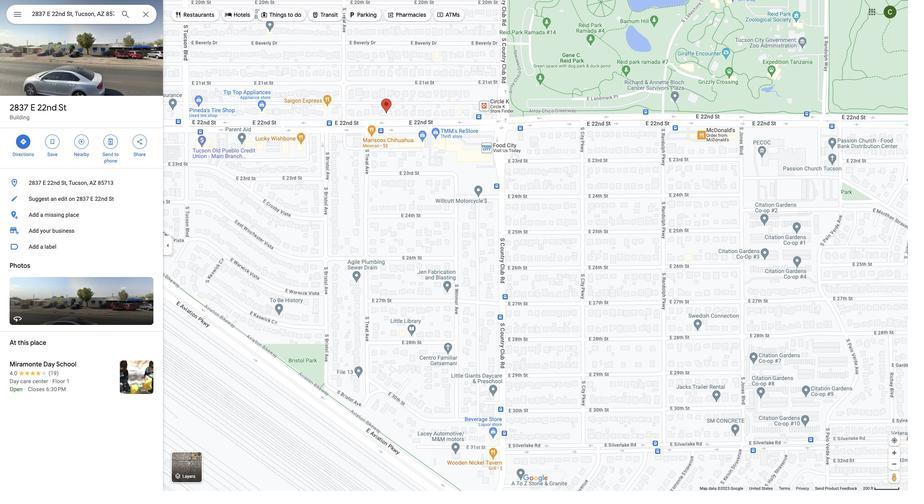 Task type: locate. For each thing, give the bounding box(es) containing it.
2837 inside 2837 e 22nd st building
[[10, 102, 28, 114]]

 things to do
[[261, 10, 302, 19]]

send inside button
[[816, 487, 825, 491]]

footer containing map data ©2023 google
[[700, 487, 864, 492]]

22nd inside 2837 e 22nd st building
[[37, 102, 57, 114]]

2 vertical spatial 22nd
[[95, 196, 108, 202]]

label
[[45, 244, 56, 250]]

0 horizontal spatial 2837
[[10, 102, 28, 114]]

add a missing place button
[[0, 207, 163, 223]]

0 vertical spatial add
[[29, 212, 39, 218]]

place down on
[[66, 212, 79, 218]]

0 horizontal spatial e
[[30, 102, 35, 114]]

2 vertical spatial e
[[90, 196, 94, 202]]

1 vertical spatial to
[[115, 152, 119, 158]]

e for st,
[[43, 180, 46, 186]]

suggest an edit on 2837 e 22nd st button
[[0, 191, 163, 207]]

footer
[[700, 487, 864, 492]]

0 horizontal spatial send
[[103, 152, 113, 158]]

place inside button
[[66, 212, 79, 218]]


[[20, 138, 27, 146]]

1 vertical spatial place
[[30, 340, 46, 348]]

2 vertical spatial add
[[29, 244, 39, 250]]

google maps element
[[0, 0, 909, 492]]

your
[[40, 228, 51, 234]]

 restaurants
[[175, 10, 215, 19]]

2837 inside button
[[29, 180, 41, 186]]

to up phone
[[115, 152, 119, 158]]

2837 up suggest
[[29, 180, 41, 186]]

2 vertical spatial 2837
[[76, 196, 89, 202]]

at this place
[[10, 340, 46, 348]]

1 add from the top
[[29, 212, 39, 218]]

2837
[[10, 102, 28, 114], [29, 180, 41, 186], [76, 196, 89, 202]]

send inside send to phone
[[103, 152, 113, 158]]


[[13, 9, 22, 20]]

22nd for st
[[37, 102, 57, 114]]

add for add a missing place
[[29, 212, 39, 218]]

1 vertical spatial send
[[816, 487, 825, 491]]

to left do
[[288, 11, 294, 18]]

 parking
[[349, 10, 377, 19]]

add a label
[[29, 244, 56, 250]]

22nd down 85713
[[95, 196, 108, 202]]

day
[[43, 361, 55, 369], [10, 379, 19, 385]]

0 vertical spatial send
[[103, 152, 113, 158]]

22nd up 
[[37, 102, 57, 114]]

0 vertical spatial a
[[40, 212, 43, 218]]

care
[[20, 379, 31, 385]]

4.0
[[10, 371, 17, 377]]

e inside button
[[43, 180, 46, 186]]

 button
[[6, 5, 29, 26]]

0 vertical spatial st
[[59, 102, 67, 114]]

0 vertical spatial 22nd
[[37, 102, 57, 114]]

add for add your business
[[29, 228, 39, 234]]

product
[[826, 487, 840, 491]]

send to phone
[[103, 152, 119, 164]]

0 vertical spatial day
[[43, 361, 55, 369]]

0 vertical spatial 2837
[[10, 102, 28, 114]]

do
[[295, 11, 302, 18]]

2837 right on
[[76, 196, 89, 202]]

2837 up building
[[10, 102, 28, 114]]

2 a from the top
[[40, 244, 43, 250]]

send product feedback button
[[816, 487, 858, 492]]

a inside button
[[40, 212, 43, 218]]

place right this at left bottom
[[30, 340, 46, 348]]

send up phone
[[103, 152, 113, 158]]

edit
[[58, 196, 67, 202]]

1 horizontal spatial 2837
[[29, 180, 41, 186]]

center
[[32, 379, 48, 385]]

things
[[270, 11, 287, 18]]

to
[[288, 11, 294, 18], [115, 152, 119, 158]]

this
[[18, 340, 29, 348]]

add inside button
[[29, 244, 39, 250]]

add down suggest
[[29, 212, 39, 218]]

200
[[864, 487, 871, 491]]

1 vertical spatial st
[[109, 196, 114, 202]]

add left your
[[29, 228, 39, 234]]

day up (19)
[[43, 361, 55, 369]]

1 horizontal spatial send
[[816, 487, 825, 491]]

0 horizontal spatial st
[[59, 102, 67, 114]]

a left the missing
[[40, 212, 43, 218]]

 transit
[[312, 10, 338, 19]]

1 horizontal spatial e
[[43, 180, 46, 186]]

privacy button
[[797, 487, 810, 492]]


[[261, 10, 268, 19]]

22nd
[[37, 102, 57, 114], [47, 180, 60, 186], [95, 196, 108, 202]]

2 horizontal spatial e
[[90, 196, 94, 202]]

22nd inside suggest an edit on 2837 e 22nd st button
[[95, 196, 108, 202]]

⋅
[[24, 387, 27, 393]]

restaurants
[[184, 11, 215, 18]]

1 horizontal spatial day
[[43, 361, 55, 369]]

st inside 2837 e 22nd st building
[[59, 102, 67, 114]]

show street view coverage image
[[889, 472, 901, 484]]

1 horizontal spatial place
[[66, 212, 79, 218]]

1 vertical spatial e
[[43, 180, 46, 186]]

1 horizontal spatial st
[[109, 196, 114, 202]]

add for add a label
[[29, 244, 39, 250]]

terms
[[780, 487, 791, 491]]

 pharmacies
[[388, 10, 427, 19]]

none field inside "2837 e 22nd st, tucson, az 85713" field
[[32, 9, 114, 19]]

2837 e 22nd st, tucson, az 85713
[[29, 180, 114, 186]]

a left label
[[40, 244, 43, 250]]

0 horizontal spatial place
[[30, 340, 46, 348]]

map
[[700, 487, 708, 491]]


[[78, 138, 85, 146]]

st
[[59, 102, 67, 114], [109, 196, 114, 202]]


[[107, 138, 114, 146]]

closes
[[28, 387, 45, 393]]

 search field
[[6, 5, 157, 26]]

6:30 pm
[[46, 387, 66, 393]]

0 vertical spatial place
[[66, 212, 79, 218]]

1 a from the top
[[40, 212, 43, 218]]

1 vertical spatial day
[[10, 379, 19, 385]]

nearby
[[74, 152, 89, 158]]

2 horizontal spatial 2837
[[76, 196, 89, 202]]

place
[[66, 212, 79, 218], [30, 340, 46, 348]]

e inside 2837 e 22nd st building
[[30, 102, 35, 114]]

google
[[731, 487, 744, 491]]

send left product
[[816, 487, 825, 491]]

ft
[[872, 487, 874, 491]]

atms
[[446, 11, 460, 18]]

business
[[52, 228, 75, 234]]

st,
[[61, 180, 67, 186]]

None field
[[32, 9, 114, 19]]


[[312, 10, 319, 19]]

3 add from the top
[[29, 244, 39, 250]]

a inside button
[[40, 244, 43, 250]]

2 add from the top
[[29, 228, 39, 234]]

building
[[10, 114, 30, 121]]

e inside button
[[90, 196, 94, 202]]

to inside send to phone
[[115, 152, 119, 158]]

e for st
[[30, 102, 35, 114]]

united states button
[[750, 487, 774, 492]]

miramonte day school
[[10, 361, 76, 369]]

e
[[30, 102, 35, 114], [43, 180, 46, 186], [90, 196, 94, 202]]

22nd for st,
[[47, 180, 60, 186]]

1 vertical spatial add
[[29, 228, 39, 234]]

at
[[10, 340, 16, 348]]

0 vertical spatial e
[[30, 102, 35, 114]]

show your location image
[[892, 438, 899, 445]]

1 vertical spatial a
[[40, 244, 43, 250]]

22nd left st,
[[47, 180, 60, 186]]

add
[[29, 212, 39, 218], [29, 228, 39, 234], [29, 244, 39, 250]]

actions for 2837 e 22nd st region
[[0, 128, 163, 168]]

a for label
[[40, 244, 43, 250]]

1 vertical spatial 2837
[[29, 180, 41, 186]]

add left label
[[29, 244, 39, 250]]

1 horizontal spatial to
[[288, 11, 294, 18]]

collapse side panel image
[[164, 242, 172, 250]]

privacy
[[797, 487, 810, 491]]

0 horizontal spatial to
[[115, 152, 119, 158]]

add your business link
[[0, 223, 163, 239]]

2837 e 22nd st building
[[10, 102, 67, 121]]

1 vertical spatial 22nd
[[47, 180, 60, 186]]

0 vertical spatial to
[[288, 11, 294, 18]]

day inside day care center · floor 1 open ⋅ closes 6:30 pm
[[10, 379, 19, 385]]

add inside button
[[29, 212, 39, 218]]

day down "4.0"
[[10, 379, 19, 385]]

0 horizontal spatial day
[[10, 379, 19, 385]]

save
[[47, 152, 58, 158]]


[[49, 138, 56, 146]]

a
[[40, 212, 43, 218], [40, 244, 43, 250]]

send
[[103, 152, 113, 158], [816, 487, 825, 491]]

22nd inside 2837 e 22nd st, tucson, az 85713 button
[[47, 180, 60, 186]]



Task type: describe. For each thing, give the bounding box(es) containing it.
hotels
[[234, 11, 250, 18]]

missing
[[45, 212, 64, 218]]

2837 E 22nd St, Tucson, AZ 85713 field
[[6, 5, 157, 24]]

map data ©2023 google
[[700, 487, 744, 491]]

feedback
[[841, 487, 858, 491]]

united
[[750, 487, 761, 491]]

200 ft
[[864, 487, 874, 491]]

85713
[[98, 180, 114, 186]]

transit
[[321, 11, 338, 18]]

day care center · floor 1 open ⋅ closes 6:30 pm
[[10, 379, 70, 393]]

layers
[[183, 475, 196, 480]]

add a missing place
[[29, 212, 79, 218]]

terms button
[[780, 487, 791, 492]]

open
[[10, 387, 23, 393]]

to inside  things to do
[[288, 11, 294, 18]]

zoom in image
[[892, 451, 898, 457]]

pharmacies
[[396, 11, 427, 18]]

tucson,
[[69, 180, 88, 186]]

2837 e 22nd st, tucson, az 85713 button
[[0, 175, 163, 191]]


[[349, 10, 356, 19]]

2837 inside button
[[76, 196, 89, 202]]

add a label button
[[0, 239, 163, 255]]

add your business
[[29, 228, 75, 234]]


[[136, 138, 143, 146]]

google account: christina overa  
(christinaovera9@gmail.com) image
[[885, 5, 897, 18]]

miramonte
[[10, 361, 42, 369]]

parking
[[358, 11, 377, 18]]

a for missing
[[40, 212, 43, 218]]

an
[[51, 196, 57, 202]]

az
[[90, 180, 97, 186]]

directions
[[13, 152, 34, 158]]

2837 for st,
[[29, 180, 41, 186]]

states
[[762, 487, 774, 491]]

data
[[709, 487, 717, 491]]

suggest
[[29, 196, 49, 202]]

2837 for st
[[10, 102, 28, 114]]

send for send to phone
[[103, 152, 113, 158]]

zoom out image
[[892, 462, 898, 468]]


[[388, 10, 395, 19]]

·
[[50, 379, 51, 385]]

school
[[56, 361, 76, 369]]

united states
[[750, 487, 774, 491]]

floor
[[52, 379, 65, 385]]

send for send product feedback
[[816, 487, 825, 491]]

st inside suggest an edit on 2837 e 22nd st button
[[109, 196, 114, 202]]


[[175, 10, 182, 19]]

1
[[67, 379, 70, 385]]


[[437, 10, 444, 19]]

suggest an edit on 2837 e 22nd st
[[29, 196, 114, 202]]

(19)
[[49, 371, 59, 377]]


[[225, 10, 232, 19]]

photos
[[10, 262, 30, 270]]

 hotels
[[225, 10, 250, 19]]

200 ft button
[[864, 487, 901, 491]]

share
[[134, 152, 146, 158]]

 atms
[[437, 10, 460, 19]]

footer inside the "google maps" element
[[700, 487, 864, 492]]

on
[[69, 196, 75, 202]]

©2023
[[718, 487, 730, 491]]

phone
[[104, 158, 117, 164]]

2837 e 22nd st main content
[[0, 0, 163, 492]]

send product feedback
[[816, 487, 858, 491]]

4.0 stars 19 reviews image
[[10, 370, 59, 378]]



Task type: vqa. For each thing, say whether or not it's contained in the screenshot.
KEYBOARD SHORTCUTS button
no



